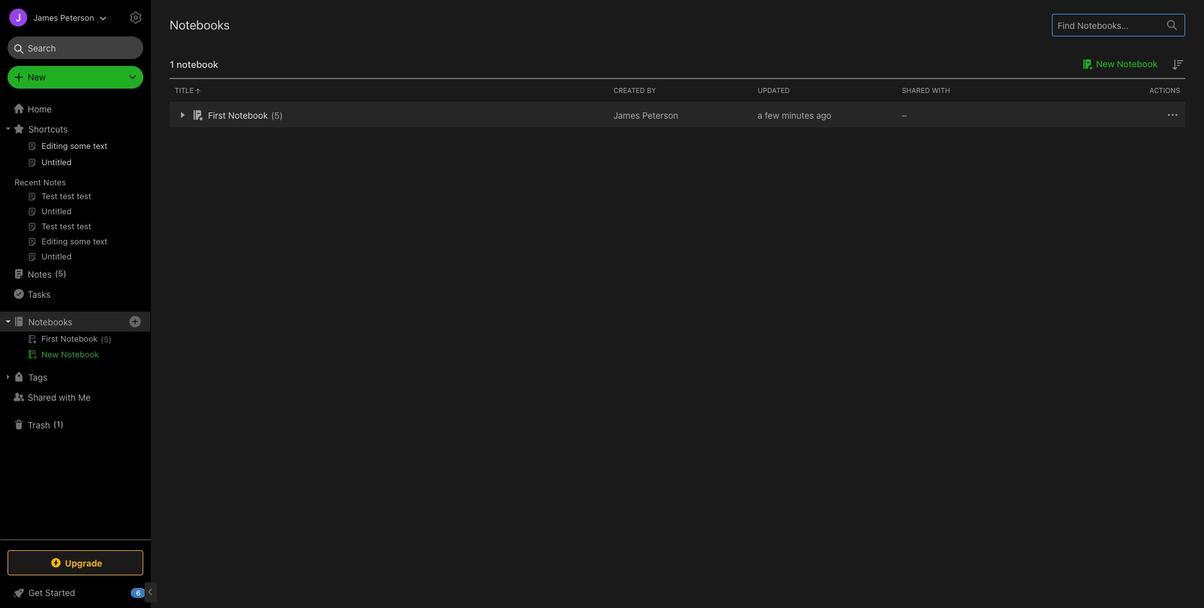 Task type: locate. For each thing, give the bounding box(es) containing it.
row group containing first notebook
[[170, 102, 1186, 128]]

0 vertical spatial peterson
[[60, 12, 94, 22]]

2 vertical spatial new
[[42, 350, 59, 360]]

notebooks up notebook
[[170, 18, 230, 32]]

new notebook up actions button
[[1097, 58, 1158, 69]]

notebook left (5)
[[228, 110, 268, 120]]

2 horizontal spatial notebook
[[1118, 58, 1158, 69]]

notes
[[43, 177, 66, 187], [28, 269, 52, 280]]

1 vertical spatial (
[[101, 335, 104, 345]]

sort options image
[[1171, 57, 1186, 72]]

more actions image
[[1166, 108, 1181, 123]]

click to collapse image
[[146, 585, 156, 601]]

trash
[[28, 420, 50, 430]]

) down notebooks link
[[109, 335, 112, 345]]

notebook
[[177, 58, 218, 70]]

) inside 'new notebook' group
[[109, 335, 112, 345]]

new up the home on the left
[[28, 72, 46, 82]]

peterson up search text box
[[60, 12, 94, 22]]

shared
[[28, 392, 56, 403]]

0 vertical spatial )
[[63, 269, 66, 279]]

( 5 )
[[101, 335, 112, 345]]

1 vertical spatial new notebook
[[42, 350, 99, 360]]

1 vertical spatial notes
[[28, 269, 52, 280]]

2 vertical spatial )
[[60, 420, 64, 430]]

notebooks link
[[0, 312, 150, 332]]

notebook inside 'new notebook' group
[[61, 350, 99, 360]]

1 horizontal spatial 5
[[104, 335, 109, 345]]

0 horizontal spatial james
[[33, 12, 58, 22]]

created by
[[614, 86, 656, 94]]

new notebook button up actions button
[[1079, 57, 1158, 72]]

1 horizontal spatial notebooks
[[170, 18, 230, 32]]

1 vertical spatial notebooks
[[28, 317, 72, 327]]

notebook
[[1118, 58, 1158, 69], [228, 110, 268, 120], [61, 350, 99, 360]]

( right trash
[[53, 420, 56, 430]]

1 vertical spatial peterson
[[643, 110, 679, 120]]

Help and Learning task checklist field
[[0, 584, 151, 604]]

1 vertical spatial james
[[614, 110, 640, 120]]

0 horizontal spatial notebook
[[61, 350, 99, 360]]

new notebook inside notebooks element
[[1097, 58, 1158, 69]]

get
[[28, 588, 43, 599]]

1 vertical spatial )
[[109, 335, 112, 345]]

new notebook
[[1097, 58, 1158, 69], [42, 350, 99, 360]]

–
[[902, 110, 907, 120]]

1 vertical spatial new
[[28, 72, 46, 82]]

notes up tasks
[[28, 269, 52, 280]]

( up tasks button
[[55, 269, 58, 279]]

1 vertical spatial new notebook button
[[0, 347, 150, 362]]

ago
[[817, 110, 832, 120]]

expand notebooks image
[[3, 317, 13, 327]]

first notebook (5)
[[208, 110, 283, 120]]

5 inside 'new notebook' group
[[104, 335, 109, 345]]

updated
[[758, 86, 790, 94]]

0 vertical spatial new notebook button
[[1079, 57, 1158, 72]]

0 vertical spatial notebooks
[[170, 18, 230, 32]]

shared with me link
[[0, 387, 150, 407]]

notes inside group
[[43, 177, 66, 187]]

settings image
[[128, 10, 143, 25]]

1 inside the trash ( 1 )
[[56, 420, 60, 430]]

tasks button
[[0, 284, 150, 304]]

peterson
[[60, 12, 94, 22], [643, 110, 679, 120]]

) inside notes ( 5 )
[[63, 269, 66, 279]]

row group
[[170, 102, 1186, 128]]

james
[[33, 12, 58, 22], [614, 110, 640, 120]]

new notebook up tags button
[[42, 350, 99, 360]]

1 left notebook
[[170, 58, 174, 70]]

1 vertical spatial james peterson
[[614, 110, 679, 120]]

0 vertical spatial notebook
[[1118, 58, 1158, 69]]

new notebook group
[[0, 332, 150, 367]]

1 horizontal spatial new notebook button
[[1079, 57, 1158, 72]]

1 horizontal spatial james
[[614, 110, 640, 120]]

0 horizontal spatial peterson
[[60, 12, 94, 22]]

6
[[136, 589, 141, 597]]

1 horizontal spatial peterson
[[643, 110, 679, 120]]

1 vertical spatial notebook
[[228, 110, 268, 120]]

new up actions button
[[1097, 58, 1115, 69]]

( inside notes ( 5 )
[[55, 269, 58, 279]]

new up tags
[[42, 350, 59, 360]]

( for trash
[[53, 420, 56, 430]]

james peterson inside field
[[33, 12, 94, 22]]

minutes
[[782, 110, 814, 120]]

new
[[1097, 58, 1115, 69], [28, 72, 46, 82], [42, 350, 59, 360]]

1 horizontal spatial james peterson
[[614, 110, 679, 120]]

james peterson up search text box
[[33, 12, 94, 22]]

created
[[614, 86, 645, 94]]

) for trash
[[60, 420, 64, 430]]

0 horizontal spatial 1
[[56, 420, 60, 430]]

1 horizontal spatial new notebook
[[1097, 58, 1158, 69]]

notebook up actions button
[[1118, 58, 1158, 69]]

0 vertical spatial new
[[1097, 58, 1115, 69]]

arrow image
[[175, 108, 190, 123]]

peterson down by
[[643, 110, 679, 120]]

new notebook inside group
[[42, 350, 99, 360]]

1
[[170, 58, 174, 70], [56, 420, 60, 430]]

shortcuts button
[[0, 119, 150, 139]]

1 right trash
[[56, 420, 60, 430]]

james up search text box
[[33, 12, 58, 22]]

1 horizontal spatial notebook
[[228, 110, 268, 120]]

shared with
[[902, 86, 951, 94]]

) inside the trash ( 1 )
[[60, 420, 64, 430]]

new notebook button
[[1079, 57, 1158, 72], [0, 347, 150, 362]]

actions button
[[1042, 79, 1186, 102]]

0 vertical spatial 1
[[170, 58, 174, 70]]

1 horizontal spatial 1
[[170, 58, 174, 70]]

new inside notebooks element
[[1097, 58, 1115, 69]]

tags
[[28, 372, 47, 383]]

2 vertical spatial (
[[53, 420, 56, 430]]

)
[[63, 269, 66, 279], [109, 335, 112, 345], [60, 420, 64, 430]]

notes right recent
[[43, 177, 66, 187]]

None search field
[[16, 36, 135, 59]]

new button
[[8, 66, 143, 89]]

5 down notebooks link
[[104, 335, 109, 345]]

tasks
[[28, 289, 51, 300]]

) for notes
[[63, 269, 66, 279]]

( down notebooks link
[[101, 335, 104, 345]]

notebooks
[[170, 18, 230, 32], [28, 317, 72, 327]]

2 vertical spatial notebook
[[61, 350, 99, 360]]

0 horizontal spatial 5
[[58, 269, 63, 279]]

few
[[765, 110, 780, 120]]

james peterson
[[33, 12, 94, 22], [614, 110, 679, 120]]

( inside the trash ( 1 )
[[53, 420, 56, 430]]

james down created
[[614, 110, 640, 120]]

1 vertical spatial 1
[[56, 420, 60, 430]]

james peterson down by
[[614, 110, 679, 120]]

new inside "popup button"
[[28, 72, 46, 82]]

tree
[[0, 99, 151, 540]]

) up tasks button
[[63, 269, 66, 279]]

0 horizontal spatial notebooks
[[28, 317, 72, 327]]

notes ( 5 )
[[28, 269, 66, 280]]

new inside group
[[42, 350, 59, 360]]

(
[[55, 269, 58, 279], [101, 335, 104, 345], [53, 420, 56, 430]]

james peterson inside first notebook row
[[614, 110, 679, 120]]

0 vertical spatial 5
[[58, 269, 63, 279]]

0 vertical spatial james peterson
[[33, 12, 94, 22]]

0 horizontal spatial new notebook
[[42, 350, 99, 360]]

new notebook button up tags button
[[0, 347, 150, 362]]

Find Notebooks… text field
[[1053, 15, 1160, 36]]

1 vertical spatial 5
[[104, 335, 109, 345]]

notebook inside first notebook row
[[228, 110, 268, 120]]

) right trash
[[60, 420, 64, 430]]

with
[[59, 392, 76, 403]]

More actions field
[[1166, 107, 1181, 123]]

0 vertical spatial (
[[55, 269, 58, 279]]

0 vertical spatial new notebook
[[1097, 58, 1158, 69]]

notebooks down tasks
[[28, 317, 72, 327]]

0 horizontal spatial james peterson
[[33, 12, 94, 22]]

tags button
[[0, 367, 150, 387]]

5 up tasks button
[[58, 269, 63, 279]]

notebook up tags button
[[61, 350, 99, 360]]

0 vertical spatial james
[[33, 12, 58, 22]]

5
[[58, 269, 63, 279], [104, 335, 109, 345]]

0 vertical spatial notes
[[43, 177, 66, 187]]



Task type: vqa. For each thing, say whether or not it's contained in the screenshot.
Settings 'icon'
yes



Task type: describe. For each thing, give the bounding box(es) containing it.
get started
[[28, 588, 75, 599]]

first
[[208, 110, 226, 120]]

started
[[45, 588, 75, 599]]

( for notes
[[55, 269, 58, 279]]

peterson inside field
[[60, 12, 94, 22]]

Sort field
[[1171, 56, 1186, 72]]

first notebook row
[[170, 102, 1186, 128]]

shortcuts
[[28, 124, 68, 134]]

(5)
[[271, 110, 283, 120]]

expand tags image
[[3, 372, 13, 382]]

a few minutes ago
[[758, 110, 832, 120]]

recent notes group
[[0, 139, 150, 269]]

a
[[758, 110, 763, 120]]

shared
[[902, 86, 931, 94]]

title button
[[170, 79, 609, 102]]

james inside field
[[33, 12, 58, 22]]

title
[[175, 86, 194, 94]]

recent
[[14, 177, 41, 187]]

shared with button
[[897, 79, 1042, 102]]

upgrade button
[[8, 551, 143, 576]]

trash ( 1 )
[[28, 420, 64, 430]]

Search text field
[[16, 36, 135, 59]]

home
[[28, 103, 52, 114]]

notes inside notes ( 5 )
[[28, 269, 52, 280]]

upgrade
[[65, 558, 102, 569]]

updated button
[[753, 79, 897, 102]]

1 inside notebooks element
[[170, 58, 174, 70]]

created by button
[[609, 79, 753, 102]]

0 horizontal spatial new notebook button
[[0, 347, 150, 362]]

shared with me
[[28, 392, 91, 403]]

( inside 'new notebook' group
[[101, 335, 104, 345]]

peterson inside first notebook row
[[643, 110, 679, 120]]

recent notes
[[14, 177, 66, 187]]

with
[[932, 86, 951, 94]]

james inside first notebook row
[[614, 110, 640, 120]]

by
[[647, 86, 656, 94]]

1 notebook
[[170, 58, 218, 70]]

row group inside notebooks element
[[170, 102, 1186, 128]]

notebooks element
[[151, 0, 1205, 609]]

Account field
[[0, 5, 107, 30]]

tree containing home
[[0, 99, 151, 540]]

home link
[[0, 99, 151, 119]]

me
[[78, 392, 91, 403]]

notebooks inside tree
[[28, 317, 72, 327]]

5 inside notes ( 5 )
[[58, 269, 63, 279]]

actions
[[1150, 86, 1181, 94]]



